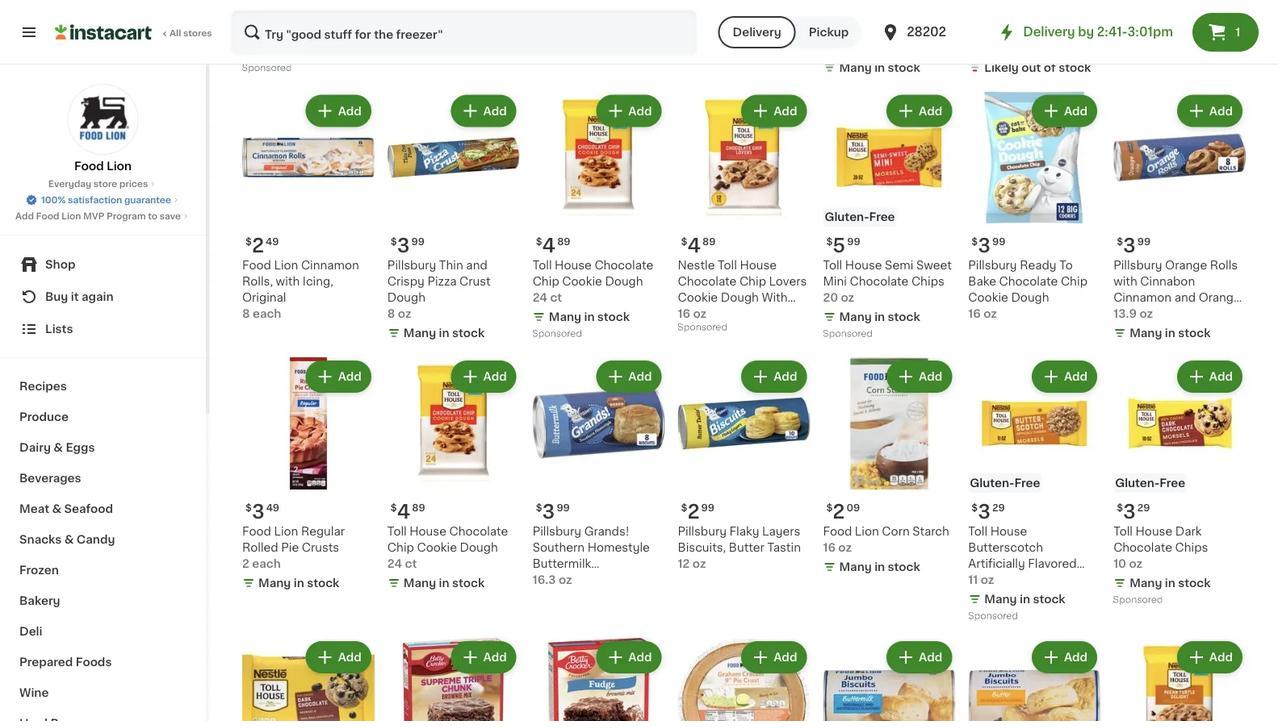 Task type: describe. For each thing, give the bounding box(es) containing it.
0 vertical spatial 24
[[533, 292, 547, 304]]

toll house butterscotch artificially flavored morsels
[[968, 526, 1077, 586]]

oz inside toll house dark chocolate chips 10 oz
[[1129, 559, 1143, 570]]

pillsbury for pillsbury mini cinni sticks with icing 12.7 oz
[[678, 0, 727, 5]]

white
[[387, 10, 420, 21]]

everyday store prices link
[[48, 178, 158, 191]]

it
[[71, 291, 79, 303]]

prepared foods
[[19, 657, 112, 669]]

biscuits, for grands!
[[888, 10, 937, 21]]

deli link
[[10, 617, 196, 648]]

3 for food lion regular rolled pie crusts
[[252, 502, 265, 522]]

& for eggs
[[54, 442, 63, 454]]

3 for toll house butterscotch artificially flavored morsels
[[978, 502, 991, 522]]

sponsored badge image for toll house semi sweet mini chocolate chips
[[823, 330, 872, 339]]

original inside pillsbury original crescent rolls refrigerated canned pastry dough
[[1020, 0, 1064, 5]]

pillsbury for pillsbury ready to bake chocolate chunk and chip cookie dough
[[1113, 0, 1162, 5]]

likely out of stock
[[984, 62, 1091, 73]]

29 for toll house dark chocolate chips
[[1137, 504, 1150, 513]]

oz inside pillsbury ready to bake chocolate chip cookie dough 16 oz
[[984, 309, 997, 320]]

pillsbury for pillsbury orange rolls with cinnabon cinnamon and orange icing
[[1113, 260, 1162, 271]]

pastry
[[968, 42, 1005, 54]]

product group containing toll house semi sweet mini morsels
[[242, 0, 374, 77]]

gluten-free for toll house butterscotch artificially flavored morsels
[[970, 478, 1040, 489]]

guarantee
[[124, 196, 171, 205]]

refrigerated inside pillsbury grands! southern homestyle buttermilk refrigerated biscuit dough
[[533, 575, 604, 586]]

8 oz
[[968, 42, 992, 54]]

rolled
[[242, 543, 278, 554]]

2 horizontal spatial with
[[762, 292, 788, 304]]

pillsbury orange rolls with cinnabon cinnamon and orange icing
[[1113, 260, 1241, 320]]

meat & seafood link
[[10, 494, 196, 525]]

snacks & candy
[[19, 534, 115, 546]]

wine
[[19, 688, 49, 699]]

oz inside "food lion corn starch 16 oz"
[[838, 543, 852, 554]]

rolls inside pillsbury original crescent rolls refrigerated canned pastry dough
[[1023, 10, 1051, 21]]

& for seafood
[[52, 504, 61, 515]]

each inside the food lion regular rolled pie crusts 2 each
[[252, 559, 281, 570]]

southern
[[533, 543, 585, 554]]

3:01pm
[[1127, 26, 1173, 38]]

add food lion mvp program to save link
[[15, 210, 191, 223]]

3 for pillsbury orange rolls with cinnabon cinnamon and orange icing
[[1123, 236, 1136, 255]]

$ inside $ 2 09
[[826, 504, 833, 513]]

product group containing 5
[[823, 91, 955, 343]]

0 horizontal spatial chunks
[[594, 58, 637, 70]]

and for with
[[1174, 292, 1196, 304]]

10 inside the toll house semi sweet mini morsels 10 oz
[[242, 26, 255, 37]]

8 for pillsbury thin and crispy pizza crust dough 8 oz
[[387, 309, 395, 320]]

all
[[170, 29, 181, 38]]

2 for $ 2 99
[[687, 502, 700, 522]]

pillsbury ready to bake chocolate chip cookie dough 16 oz
[[968, 260, 1088, 320]]

buy it again
[[45, 291, 114, 303]]

sponsored badge image for nestle toll house chocolate chip lovers cookie dough with chocolate chips & chocolate chunks
[[678, 323, 727, 333]]

99 for pillsbury orange rolls with cinnabon cinnamon and orange icing
[[1137, 237, 1151, 247]]

stores
[[183, 29, 212, 38]]

$ 4 89 for nestle toll house chocolate chip lovers cookie dough with chocolate chips & chocolate chunks's sponsored badge image
[[681, 236, 716, 255]]

crust
[[459, 276, 491, 288]]

1 vertical spatial nestle toll house chocolate chip lovers cookie dough with chocolate chips & chocolate chunks
[[678, 260, 807, 336]]

corn
[[882, 526, 910, 538]]

1 vertical spatial orange
[[1199, 292, 1241, 304]]

flavored
[[1028, 559, 1077, 570]]

1 vertical spatial toll house chocolate chip cookie dough 24 ct
[[387, 526, 508, 570]]

49 for 2
[[266, 237, 279, 247]]

oz inside the toll house semi sweet mini morsels 10 oz
[[258, 26, 271, 37]]

gluten- for toll house semi sweet mini chocolate chips
[[825, 212, 869, 223]]

dairy
[[19, 442, 51, 454]]

$ 3 99 for pillsbury ready to bake chocolate chip cookie dough
[[971, 236, 1006, 255]]

0 vertical spatial nestle
[[533, 0, 570, 5]]

2 inside the food lion regular rolled pie crusts 2 each
[[242, 559, 249, 570]]

with inside the "pillsbury orange rolls with cinnabon cinnamon and orange icing"
[[1113, 276, 1137, 288]]

12 inside toll house premier white morsels 12 oz
[[387, 26, 399, 37]]

bakery
[[19, 596, 60, 607]]

$ 3 49
[[245, 502, 279, 522]]

1 horizontal spatial nestle
[[678, 260, 715, 271]]

lion for food lion cinnamon rolls, with icing, original 8 each
[[274, 260, 298, 271]]

toll house semi sweet mini chocolate chips 20 oz
[[823, 260, 952, 304]]

food lion link
[[67, 84, 138, 174]]

sweet for toll house semi sweet mini chocolate chips 20 oz
[[916, 260, 952, 271]]

food lion
[[74, 161, 132, 172]]

0 vertical spatial nestle toll house chocolate chip lovers cookie dough with chocolate chips & chocolate chunks
[[533, 0, 662, 70]]

$ 5 99
[[826, 236, 860, 255]]

0 vertical spatial orange
[[1165, 260, 1207, 271]]

delivery for delivery by 2:41-3:01pm
[[1023, 26, 1075, 38]]

dough inside pillsbury original crescent rolls refrigerated canned pastry dough
[[1007, 42, 1046, 54]]

0 horizontal spatial 89
[[412, 504, 425, 513]]

cookie inside pillsbury ready to bake chocolate chunk and chip cookie dough
[[1167, 26, 1207, 37]]

sticks
[[678, 10, 712, 21]]

add food lion mvp program to save
[[15, 212, 181, 221]]

grands! for biscuits,
[[875, 0, 920, 5]]

1 vertical spatial 16.3
[[533, 575, 556, 586]]

chip inside pillsbury ready to bake chocolate chip cookie dough 16 oz
[[1061, 276, 1088, 288]]

dough inside pillsbury ready to bake chocolate chunk and chip cookie dough
[[1113, 42, 1152, 54]]

produce
[[19, 412, 69, 423]]

original inside pillsbury grands! homestyle biscuits, original 16.3 oz
[[823, 26, 867, 37]]

28202 button
[[881, 10, 978, 55]]

buy
[[45, 291, 68, 303]]

cinni
[[756, 0, 785, 5]]

13.9
[[1113, 309, 1137, 320]]

chips inside toll house dark chocolate chips 10 oz
[[1175, 543, 1208, 554]]

$ 3 29 for toll house butterscotch artificially flavored morsels
[[971, 502, 1005, 522]]

pickup button
[[796, 16, 862, 48]]

icing inside the "pillsbury orange rolls with cinnabon cinnamon and orange icing"
[[1113, 309, 1141, 320]]

cinnabon
[[1140, 276, 1195, 288]]

mini for toll house semi sweet mini chocolate chips 20 oz
[[823, 276, 847, 288]]

$ 3 99 for pillsbury orange rolls with cinnabon cinnamon and orange icing
[[1117, 236, 1151, 255]]

with inside pillsbury mini cinni sticks with icing 12.7 oz
[[715, 10, 741, 21]]

likely
[[984, 62, 1019, 73]]

oz inside toll house premier white morsels 12 oz
[[402, 26, 416, 37]]

layers
[[762, 526, 800, 538]]

and inside 'pillsbury thin and crispy pizza crust dough 8 oz'
[[466, 260, 487, 271]]

0 horizontal spatial $ 4 89
[[391, 502, 425, 522]]

morsels for toll house butterscotch artificially flavored morsels
[[968, 575, 1013, 586]]

$ inside $ 5 99
[[826, 237, 833, 247]]

butter
[[729, 543, 764, 554]]

flaky
[[729, 526, 759, 538]]

food lion logo image
[[67, 84, 138, 155]]

seafood
[[64, 504, 113, 515]]

cinnamon inside the "pillsbury orange rolls with cinnabon cinnamon and orange icing"
[[1113, 292, 1172, 304]]

16 oz for cookie
[[533, 42, 561, 54]]

program
[[107, 212, 146, 221]]

11
[[968, 575, 978, 586]]

oz inside pillsbury grands! homestyle biscuits, original 16.3 oz
[[849, 42, 863, 54]]

biscuit
[[607, 575, 646, 586]]

by
[[1078, 26, 1094, 38]]

homestyle inside pillsbury grands! homestyle biscuits, original 16.3 oz
[[823, 10, 885, 21]]

homestyle inside pillsbury grands! southern homestyle buttermilk refrigerated biscuit dough
[[587, 543, 650, 554]]

$ inside $ 2 49
[[245, 237, 252, 247]]

1 vertical spatial ct
[[405, 559, 417, 570]]

oz inside pillsbury mini cinni sticks with icing 12.7 oz
[[702, 26, 715, 37]]

original inside "food lion cinnamon rolls, with icing, original 8 each"
[[242, 292, 286, 304]]

regular
[[301, 526, 345, 538]]

3 for pillsbury ready to bake chocolate chip cookie dough
[[978, 236, 991, 255]]

crispy
[[387, 276, 425, 288]]

meat
[[19, 504, 49, 515]]

chips inside toll house semi sweet mini chocolate chips 20 oz
[[911, 276, 944, 288]]

shop
[[45, 259, 75, 270]]

dough inside 'pillsbury thin and crispy pizza crust dough 8 oz'
[[387, 292, 425, 304]]

prepared foods link
[[10, 648, 196, 678]]

foods
[[76, 657, 112, 669]]

100%
[[41, 196, 66, 205]]

cookie inside pillsbury ready to bake chocolate chip cookie dough 16 oz
[[968, 292, 1008, 304]]

5
[[833, 236, 845, 255]]

09
[[846, 504, 860, 513]]

biscuits, for flaky
[[678, 543, 726, 554]]

16 inside "food lion corn starch 16 oz"
[[823, 543, 836, 554]]

each inside "food lion cinnamon rolls, with icing, original 8 each"
[[253, 309, 281, 320]]

food for food lion
[[74, 161, 104, 172]]

toll house semi sweet mini morsels 10 oz
[[242, 0, 371, 37]]

ready for chunk
[[1165, 0, 1202, 5]]

chocolate inside pillsbury ready to bake chocolate chip cookie dough 16 oz
[[999, 276, 1058, 288]]

Search field
[[233, 11, 696, 53]]

icing inside pillsbury mini cinni sticks with icing 12.7 oz
[[744, 10, 772, 21]]

10 inside toll house dark chocolate chips 10 oz
[[1113, 559, 1126, 570]]

13.9 oz
[[1113, 309, 1153, 320]]

99 for pillsbury flaky layers biscuits, butter tastin
[[701, 504, 715, 513]]

16 oz for and
[[1113, 42, 1142, 54]]

canned
[[1042, 26, 1087, 37]]

of
[[1044, 62, 1056, 73]]

free for toll house semi sweet mini chocolate chips
[[869, 212, 895, 223]]

house inside toll house dark chocolate chips 10 oz
[[1136, 526, 1173, 538]]

1 vertical spatial 24
[[387, 559, 402, 570]]

house inside toll house premier white morsels 12 oz
[[410, 0, 446, 5]]

gluten- for toll house dark chocolate chips
[[1115, 478, 1160, 489]]

toll inside toll house premier white morsels 12 oz
[[387, 0, 407, 5]]

pillsbury mini cinni sticks with icing 12.7 oz
[[678, 0, 785, 37]]

icing,
[[303, 276, 333, 288]]

with inside "food lion cinnamon rolls, with icing, original 8 each"
[[276, 276, 300, 288]]

prices
[[119, 180, 148, 189]]

pillsbury flaky layers biscuits, butter tastin 12 oz
[[678, 526, 801, 570]]

everyday store prices
[[48, 180, 148, 189]]

chocolate inside toll house semi sweet mini chocolate chips 20 oz
[[850, 276, 909, 288]]

dairy & eggs link
[[10, 433, 196, 463]]

beverages
[[19, 473, 81, 484]]

ready for chip
[[1020, 260, 1057, 271]]

16.3 inside pillsbury grands! homestyle biscuits, original 16.3 oz
[[823, 42, 846, 54]]

chip inside pillsbury ready to bake chocolate chunk and chip cookie dough
[[1138, 26, 1164, 37]]

pickup
[[809, 27, 849, 38]]

free for toll house butterscotch artificially flavored morsels
[[1014, 478, 1040, 489]]

snacks
[[19, 534, 62, 546]]

add button inside product group
[[888, 96, 950, 125]]

meat & seafood
[[19, 504, 113, 515]]

buttermilk
[[533, 559, 591, 570]]

lists link
[[10, 313, 196, 346]]

gluten-free for toll house semi sweet mini chocolate chips
[[825, 212, 895, 223]]

cinnamon inside "food lion cinnamon rolls, with icing, original 8 each"
[[301, 260, 359, 271]]



Task type: locate. For each thing, give the bounding box(es) containing it.
1 29 from the left
[[992, 504, 1005, 513]]

pie
[[281, 543, 299, 554]]

gluten- up toll house dark chocolate chips 10 oz
[[1115, 478, 1160, 489]]

1 vertical spatial refrigerated
[[533, 575, 604, 586]]

0 horizontal spatial cinnamon
[[301, 260, 359, 271]]

1 horizontal spatial $ 3 29
[[1117, 502, 1150, 522]]

homestyle up pickup
[[823, 10, 885, 21]]

tastin
[[767, 543, 801, 554]]

with right sticks at top
[[715, 10, 741, 21]]

free up dark
[[1160, 478, 1185, 489]]

8 down "crescent"
[[968, 42, 976, 54]]

99 for pillsbury grands! southern homestyle buttermilk refrigerated biscuit dough
[[557, 504, 570, 513]]

2 horizontal spatial 89
[[702, 237, 716, 247]]

3 up the southern
[[542, 502, 555, 522]]

pillsbury
[[678, 0, 727, 5], [823, 0, 872, 5], [968, 0, 1017, 5], [1113, 0, 1162, 5], [387, 260, 436, 271], [968, 260, 1017, 271], [1113, 260, 1162, 271], [678, 526, 727, 538], [533, 526, 581, 538]]

toll
[[242, 0, 261, 5], [387, 0, 407, 5], [573, 0, 592, 5], [718, 260, 737, 271], [533, 260, 552, 271], [823, 260, 842, 271], [387, 526, 407, 538], [968, 526, 987, 538], [1113, 526, 1133, 538]]

49 up "rolled"
[[266, 504, 279, 513]]

3 for pillsbury thin and crispy pizza crust dough
[[397, 236, 410, 255]]

pillsbury for pillsbury grands! southern homestyle buttermilk refrigerated biscuit dough
[[533, 526, 581, 538]]

1 button
[[1192, 13, 1259, 52]]

49 inside $ 3 49
[[266, 504, 279, 513]]

8 inside "food lion cinnamon rolls, with icing, original 8 each"
[[242, 309, 250, 320]]

free up toll house semi sweet mini chocolate chips 20 oz
[[869, 212, 895, 223]]

gluten-free
[[825, 212, 895, 223], [970, 478, 1040, 489], [1115, 478, 1185, 489]]

3 for toll house dark chocolate chips
[[1123, 502, 1136, 522]]

0 vertical spatial refrigerated
[[968, 26, 1039, 37]]

0 vertical spatial ct
[[550, 292, 562, 304]]

starch
[[913, 526, 949, 538]]

0 horizontal spatial with
[[616, 26, 642, 37]]

chocolate inside toll house dark chocolate chips 10 oz
[[1113, 543, 1172, 554]]

1 vertical spatial with
[[616, 26, 642, 37]]

sponsored badge image for toll house chocolate chip cookie dough
[[533, 330, 581, 339]]

butterscotch
[[968, 543, 1043, 554]]

29
[[992, 504, 1005, 513], [1137, 504, 1150, 513]]

sweet for toll house semi sweet mini morsels 10 oz
[[336, 0, 371, 5]]

gluten-
[[825, 212, 869, 223], [970, 478, 1014, 489], [1115, 478, 1160, 489]]

wine link
[[10, 678, 196, 709]]

4 for sponsored badge image associated with toll house chocolate chip cookie dough
[[542, 236, 556, 255]]

& for candy
[[64, 534, 74, 546]]

0 vertical spatial 10
[[242, 26, 255, 37]]

2 horizontal spatial $ 4 89
[[681, 236, 716, 255]]

0 vertical spatial mini
[[729, 0, 753, 5]]

3 up the "pillsbury orange rolls with cinnabon cinnamon and orange icing"
[[1123, 236, 1136, 255]]

1 horizontal spatial 89
[[557, 237, 570, 247]]

pillsbury thin and crispy pizza crust dough 8 oz
[[387, 260, 491, 320]]

$ 3 99 up cinnabon
[[1117, 236, 1151, 255]]

12 inside pillsbury flaky layers biscuits, butter tastin 12 oz
[[678, 559, 690, 570]]

0 horizontal spatial original
[[242, 292, 286, 304]]

0 vertical spatial icing
[[744, 10, 772, 21]]

lion inside "food lion cinnamon rolls, with icing, original 8 each"
[[274, 260, 298, 271]]

1 vertical spatial homestyle
[[587, 543, 650, 554]]

2 horizontal spatial 16 oz
[[1113, 42, 1142, 54]]

0 horizontal spatial and
[[466, 260, 487, 271]]

chunks
[[594, 58, 637, 70], [740, 325, 782, 336]]

1 horizontal spatial chunks
[[740, 325, 782, 336]]

0 horizontal spatial 24
[[387, 559, 402, 570]]

1 horizontal spatial $ 4 89
[[536, 236, 570, 255]]

bakery link
[[10, 586, 196, 617]]

grands!
[[875, 0, 920, 5], [584, 526, 629, 538]]

gluten-free inside product group
[[825, 212, 895, 223]]

lion for food lion corn starch 16 oz
[[855, 526, 879, 538]]

0 vertical spatial 16.3
[[823, 42, 846, 54]]

many
[[258, 45, 291, 57], [694, 45, 727, 57], [839, 62, 872, 73], [549, 312, 581, 323], [839, 312, 872, 323], [404, 328, 436, 339], [1130, 328, 1162, 339], [839, 562, 872, 573], [258, 578, 291, 589], [404, 578, 436, 589], [1130, 578, 1162, 589], [984, 594, 1017, 606]]

everyday
[[48, 180, 91, 189]]

3 up toll house dark chocolate chips 10 oz
[[1123, 502, 1136, 522]]

$ 3 99 for pillsbury thin and crispy pizza crust dough
[[391, 236, 425, 255]]

dark
[[1175, 526, 1202, 538]]

3 up butterscotch
[[978, 502, 991, 522]]

8 down crispy
[[387, 309, 395, 320]]

service type group
[[718, 16, 862, 48]]

2 left 09
[[833, 502, 845, 522]]

3 up pillsbury ready to bake chocolate chip cookie dough 16 oz
[[978, 236, 991, 255]]

0 horizontal spatial lovers
[[624, 10, 662, 21]]

icing down cinnabon
[[1113, 309, 1141, 320]]

premier
[[449, 0, 493, 5]]

artificially
[[968, 559, 1025, 570]]

99 for pillsbury ready to bake chocolate chip cookie dough
[[992, 237, 1006, 247]]

pillsbury inside pillsbury ready to bake chocolate chunk and chip cookie dough
[[1113, 0, 1162, 5]]

1 vertical spatial 10
[[1113, 559, 1126, 570]]

delivery inside button
[[733, 27, 781, 38]]

pillsbury ready to bake chocolate chunk and chip cookie dough
[[1113, 0, 1243, 54]]

pillsbury for pillsbury ready to bake chocolate chip cookie dough 16 oz
[[968, 260, 1017, 271]]

free inside product group
[[869, 212, 895, 223]]

99 up pillsbury flaky layers biscuits, butter tastin 12 oz
[[701, 504, 715, 513]]

cinnamon up "icing," on the left top of page
[[301, 260, 359, 271]]

bake inside pillsbury ready to bake chocolate chip cookie dough 16 oz
[[968, 276, 996, 288]]

morsels inside toll house premier white morsels 12 oz
[[423, 10, 468, 21]]

grands! up the southern
[[584, 526, 629, 538]]

prepared
[[19, 657, 73, 669]]

out
[[1022, 62, 1041, 73]]

8
[[968, 42, 976, 54], [242, 309, 250, 320], [387, 309, 395, 320]]

0 horizontal spatial delivery
[[733, 27, 781, 38]]

bake inside pillsbury ready to bake chocolate chunk and chip cookie dough
[[1113, 10, 1141, 21]]

100% satisfaction guarantee button
[[25, 191, 181, 207]]

1 horizontal spatial with
[[715, 10, 741, 21]]

mini inside the toll house semi sweet mini morsels 10 oz
[[242, 10, 266, 21]]

lion
[[107, 161, 132, 172], [61, 212, 81, 221], [274, 260, 298, 271], [274, 526, 298, 538], [855, 526, 879, 538]]

2 for $ 2 49
[[252, 236, 264, 255]]

pizza
[[427, 276, 457, 288]]

3 up "rolled"
[[252, 502, 265, 522]]

biscuits, inside pillsbury grands! homestyle biscuits, original 16.3 oz
[[888, 10, 937, 21]]

49 inside $ 2 49
[[266, 237, 279, 247]]

pillsbury for pillsbury grands! homestyle biscuits, original 16.3 oz
[[823, 0, 872, 5]]

8 down rolls,
[[242, 309, 250, 320]]

gluten-free up dark
[[1115, 478, 1185, 489]]

house inside toll house semi sweet mini chocolate chips 20 oz
[[845, 260, 882, 271]]

1 horizontal spatial toll house chocolate chip cookie dough 24 ct
[[533, 260, 653, 304]]

0 vertical spatial homestyle
[[823, 10, 885, 21]]

1 horizontal spatial cinnamon
[[1113, 292, 1172, 304]]

bake for cookie
[[968, 276, 996, 288]]

1 horizontal spatial lovers
[[769, 276, 807, 288]]

biscuits,
[[888, 10, 937, 21], [678, 543, 726, 554]]

2 horizontal spatial gluten-free
[[1115, 478, 1185, 489]]

1 horizontal spatial 16.3
[[823, 42, 846, 54]]

11 oz
[[968, 575, 994, 586]]

1 vertical spatial grands!
[[584, 526, 629, 538]]

gluten-free up $ 5 99
[[825, 212, 895, 223]]

0 horizontal spatial $ 3 29
[[971, 502, 1005, 522]]

food for food lion cinnamon rolls, with icing, original 8 each
[[242, 260, 271, 271]]

0 horizontal spatial 12
[[387, 26, 399, 37]]

29 up butterscotch
[[992, 504, 1005, 513]]

oz inside 'pillsbury thin and crispy pizza crust dough 8 oz'
[[398, 309, 411, 320]]

0 vertical spatial biscuits,
[[888, 10, 937, 21]]

12 down $ 2 99
[[678, 559, 690, 570]]

$ 3 99
[[391, 236, 425, 255], [971, 236, 1006, 255], [1117, 236, 1151, 255], [536, 502, 570, 522]]

rolls,
[[242, 276, 273, 288]]

pillsbury inside pillsbury original crescent rolls refrigerated canned pastry dough
[[968, 0, 1017, 5]]

semi for chocolate
[[885, 260, 913, 271]]

house inside toll house butterscotch artificially flavored morsels
[[990, 526, 1027, 538]]

morsels inside toll house butterscotch artificially flavored morsels
[[968, 575, 1013, 586]]

12 down white
[[387, 26, 399, 37]]

0 vertical spatial semi
[[304, 0, 333, 5]]

99 right 5
[[847, 237, 860, 247]]

$ 3 99 for pillsbury grands! southern homestyle buttermilk refrigerated biscuit dough
[[536, 502, 570, 522]]

1 horizontal spatial sweet
[[916, 260, 952, 271]]

99 inside $ 5 99
[[847, 237, 860, 247]]

99 up crispy
[[411, 237, 425, 247]]

0 vertical spatial ready
[[1165, 0, 1202, 5]]

to inside pillsbury ready to bake chocolate chunk and chip cookie dough
[[1205, 0, 1218, 5]]

gluten- up butterscotch
[[970, 478, 1014, 489]]

1 horizontal spatial and
[[1113, 26, 1135, 37]]

delivery up of
[[1023, 26, 1075, 38]]

morsels for toll house semi sweet mini morsels 10 oz
[[269, 10, 314, 21]]

pillsbury inside 'pillsbury thin and crispy pizza crust dough 8 oz'
[[387, 260, 436, 271]]

cinnamon up 13.9 oz
[[1113, 292, 1172, 304]]

lion inside "food lion corn starch 16 oz"
[[855, 526, 879, 538]]

0 horizontal spatial nestle toll house chocolate chip lovers cookie dough with chocolate chips & chocolate chunks
[[533, 0, 662, 70]]

food lion cinnamon rolls, with icing, original 8 each
[[242, 260, 359, 320]]

ready inside pillsbury ready to bake chocolate chip cookie dough 16 oz
[[1020, 260, 1057, 271]]

0 vertical spatial to
[[1205, 0, 1218, 5]]

biscuits, inside pillsbury flaky layers biscuits, butter tastin 12 oz
[[678, 543, 726, 554]]

0 vertical spatial chunks
[[594, 58, 637, 70]]

morsels inside the toll house semi sweet mini morsels 10 oz
[[269, 10, 314, 21]]

pillsbury inside pillsbury grands! homestyle biscuits, original 16.3 oz
[[823, 0, 872, 5]]

1 vertical spatial icing
[[1113, 309, 1141, 320]]

delivery by 2:41-3:01pm
[[1023, 26, 1173, 38]]

satisfaction
[[68, 196, 122, 205]]

recipes
[[19, 381, 67, 392]]

toll house premier white morsels 12 oz
[[387, 0, 493, 37]]

with up 13.9
[[1113, 276, 1137, 288]]

with left 20
[[762, 292, 788, 304]]

pillsbury for pillsbury thin and crispy pizza crust dough 8 oz
[[387, 260, 436, 271]]

0 vertical spatial rolls
[[1023, 10, 1051, 21]]

$ 4 89 for sponsored badge image associated with toll house chocolate chip cookie dough
[[536, 236, 570, 255]]

0 horizontal spatial mini
[[242, 10, 266, 21]]

0 vertical spatial 12
[[387, 26, 399, 37]]

frozen
[[19, 565, 59, 576]]

99 for toll house semi sweet mini chocolate chips
[[847, 237, 860, 247]]

2 horizontal spatial 8
[[968, 42, 976, 54]]

1 horizontal spatial ct
[[550, 292, 562, 304]]

delivery button
[[718, 16, 796, 48]]

16 inside pillsbury ready to bake chocolate chip cookie dough 16 oz
[[968, 309, 981, 320]]

bake
[[1113, 10, 1141, 21], [968, 276, 996, 288]]

1 $ 3 29 from the left
[[971, 502, 1005, 522]]

1 vertical spatial and
[[466, 260, 487, 271]]

0 vertical spatial grands!
[[875, 0, 920, 5]]

again
[[82, 291, 114, 303]]

lion up pie
[[274, 526, 298, 538]]

delivery down the cinni
[[733, 27, 781, 38]]

0 horizontal spatial ready
[[1020, 260, 1057, 271]]

0 horizontal spatial toll house chocolate chip cookie dough 24 ct
[[387, 526, 508, 570]]

99 up cinnabon
[[1137, 237, 1151, 247]]

product group
[[242, 0, 374, 77], [387, 0, 520, 54], [242, 91, 374, 322], [387, 91, 520, 345], [533, 91, 665, 343], [678, 91, 810, 337], [823, 91, 955, 343], [968, 91, 1101, 322], [1113, 91, 1246, 345], [242, 358, 374, 595], [387, 358, 520, 595], [533, 358, 665, 602], [678, 358, 810, 572], [823, 358, 955, 579], [968, 358, 1101, 626], [1113, 358, 1246, 610], [242, 639, 374, 722], [387, 639, 520, 722], [533, 639, 665, 722], [678, 639, 810, 722], [823, 639, 955, 722], [968, 639, 1101, 722], [1113, 639, 1246, 722]]

food inside 'link'
[[74, 161, 104, 172]]

1 vertical spatial lovers
[[769, 276, 807, 288]]

lion for food lion
[[107, 161, 132, 172]]

1 vertical spatial rolls
[[1210, 260, 1238, 271]]

with left 12.7
[[616, 26, 642, 37]]

oz inside toll house semi sweet mini chocolate chips 20 oz
[[841, 292, 854, 304]]

49 up rolls,
[[266, 237, 279, 247]]

food lion regular rolled pie crusts 2 each
[[242, 526, 345, 570]]

2 49 from the top
[[266, 504, 279, 513]]

with left "icing," on the left top of page
[[276, 276, 300, 288]]

pillsbury inside pillsbury ready to bake chocolate chip cookie dough 16 oz
[[968, 260, 1017, 271]]

to for chip
[[1059, 260, 1073, 271]]

grands! up 28202
[[875, 0, 920, 5]]

refrigerated down "crescent"
[[968, 26, 1039, 37]]

food down $ 2 09
[[823, 526, 852, 538]]

lion inside the food lion regular rolled pie crusts 2 each
[[274, 526, 298, 538]]

49 for 3
[[266, 504, 279, 513]]

oz
[[258, 26, 271, 37], [702, 26, 715, 37], [402, 26, 416, 37], [548, 42, 561, 54], [849, 42, 863, 54], [979, 42, 992, 54], [1129, 42, 1142, 54], [841, 292, 854, 304], [693, 309, 707, 320], [398, 309, 411, 320], [984, 309, 997, 320], [1140, 309, 1153, 320], [838, 543, 852, 554], [693, 559, 706, 570], [1129, 559, 1143, 570], [559, 575, 572, 586], [981, 575, 994, 586]]

4 for nestle toll house chocolate chip lovers cookie dough with chocolate chips & chocolate chunks's sponsored badge image
[[687, 236, 701, 255]]

1 horizontal spatial icing
[[1113, 309, 1141, 320]]

and right by
[[1113, 26, 1135, 37]]

gluten-free up butterscotch
[[970, 478, 1040, 489]]

3 for pillsbury grands! southern homestyle buttermilk refrigerated biscuit dough
[[542, 502, 555, 522]]

add button
[[307, 96, 370, 125], [453, 96, 515, 125], [598, 96, 660, 125], [743, 96, 805, 125], [888, 96, 950, 125], [1033, 96, 1096, 125], [1179, 96, 1241, 125], [307, 363, 370, 392], [453, 363, 515, 392], [598, 363, 660, 392], [743, 363, 805, 392], [888, 363, 950, 392], [1033, 363, 1096, 392], [1179, 363, 1241, 392], [307, 643, 370, 673], [453, 643, 515, 673], [598, 643, 660, 673], [743, 643, 805, 673], [888, 643, 950, 673], [1033, 643, 1096, 673], [1179, 643, 1241, 673]]

toll inside toll house butterscotch artificially flavored morsels
[[968, 526, 987, 538]]

beverages link
[[10, 463, 196, 494]]

16.3 down pickup
[[823, 42, 846, 54]]

food for food lion regular rolled pie crusts 2 each
[[242, 526, 271, 538]]

$
[[245, 237, 252, 247], [681, 237, 687, 247], [391, 237, 397, 247], [536, 237, 542, 247], [826, 237, 833, 247], [971, 237, 978, 247], [1117, 237, 1123, 247], [245, 504, 252, 513], [681, 504, 687, 513], [391, 504, 397, 513], [536, 504, 542, 513], [826, 504, 833, 513], [971, 504, 978, 513], [1117, 504, 1123, 513]]

chunk
[[1206, 10, 1243, 21]]

gluten- for toll house butterscotch artificially flavored morsels
[[970, 478, 1014, 489]]

chocolate inside pillsbury ready to bake chocolate chunk and chip cookie dough
[[1144, 10, 1203, 21]]

each down "rolled"
[[252, 559, 281, 570]]

refrigerated down buttermilk
[[533, 575, 604, 586]]

$ 3 29 up butterscotch
[[971, 502, 1005, 522]]

with
[[276, 276, 300, 288], [1113, 276, 1137, 288]]

2 each from the top
[[252, 559, 281, 570]]

2:41-
[[1097, 26, 1127, 38]]

pillsbury inside pillsbury mini cinni sticks with icing 12.7 oz
[[678, 0, 727, 5]]

biscuits, up 28202
[[888, 10, 937, 21]]

rolls
[[1023, 10, 1051, 21], [1210, 260, 1238, 271]]

refrigerated
[[968, 26, 1039, 37], [533, 575, 604, 586]]

10 right flavored
[[1113, 559, 1126, 570]]

pillsbury grands! homestyle biscuits, original 16.3 oz
[[823, 0, 937, 54]]

toll house dark chocolate chips 10 oz
[[1113, 526, 1208, 570]]

mini inside pillsbury mini cinni sticks with icing 12.7 oz
[[729, 0, 753, 5]]

0 horizontal spatial 10
[[242, 26, 255, 37]]

rolls inside the "pillsbury orange rolls with cinnabon cinnamon and orange icing"
[[1210, 260, 1238, 271]]

cinnamon
[[301, 260, 359, 271], [1113, 292, 1172, 304]]

chocolate
[[533, 10, 591, 21], [1144, 10, 1203, 21], [533, 42, 591, 54], [533, 58, 591, 70], [595, 260, 653, 271], [678, 276, 737, 288], [850, 276, 909, 288], [999, 276, 1058, 288], [678, 309, 737, 320], [678, 325, 737, 336], [449, 526, 508, 538], [1113, 543, 1172, 554]]

0 horizontal spatial refrigerated
[[533, 575, 604, 586]]

0 horizontal spatial semi
[[304, 0, 333, 5]]

and inside the "pillsbury orange rolls with cinnabon cinnamon and orange icing"
[[1174, 292, 1196, 304]]

icing down the cinni
[[744, 10, 772, 21]]

1 49 from the top
[[266, 237, 279, 247]]

10 right the stores
[[242, 26, 255, 37]]

pillsbury for pillsbury flaky layers biscuits, butter tastin 12 oz
[[678, 526, 727, 538]]

to for chunk
[[1205, 0, 1218, 5]]

49
[[266, 237, 279, 247], [266, 504, 279, 513]]

dough
[[576, 26, 614, 37], [1007, 42, 1046, 54], [1113, 42, 1152, 54], [605, 276, 643, 288], [721, 292, 759, 304], [387, 292, 425, 304], [1011, 292, 1049, 304], [460, 543, 498, 554], [533, 591, 571, 602]]

house inside the toll house semi sweet mini morsels 10 oz
[[264, 0, 301, 5]]

homestyle up the biscuit
[[587, 543, 650, 554]]

1 vertical spatial biscuits,
[[678, 543, 726, 554]]

$ 2 09
[[826, 502, 860, 522]]

chips
[[594, 42, 627, 54], [911, 276, 944, 288], [740, 309, 773, 320], [1175, 543, 1208, 554]]

1 horizontal spatial delivery
[[1023, 26, 1075, 38]]

grands! for homestyle
[[584, 526, 629, 538]]

mini for toll house semi sweet mini morsels 10 oz
[[242, 10, 266, 21]]

0 horizontal spatial free
[[869, 212, 895, 223]]

toll inside the toll house semi sweet mini morsels 10 oz
[[242, 0, 261, 5]]

product group containing toll house premier white morsels
[[387, 0, 520, 54]]

shop link
[[10, 249, 196, 281]]

3 up crispy
[[397, 236, 410, 255]]

oz inside pillsbury flaky layers biscuits, butter tastin 12 oz
[[693, 559, 706, 570]]

16.3 oz
[[533, 575, 572, 586]]

1 horizontal spatial with
[[1113, 276, 1137, 288]]

to
[[148, 212, 157, 221]]

lion inside 'link'
[[107, 161, 132, 172]]

2 $ 3 29 from the left
[[1117, 502, 1150, 522]]

semi inside toll house semi sweet mini chocolate chips 20 oz
[[885, 260, 913, 271]]

pillsbury inside pillsbury grands! southern homestyle buttermilk refrigerated biscuit dough
[[533, 526, 581, 538]]

1 each from the top
[[253, 309, 281, 320]]

frozen link
[[10, 555, 196, 586]]

29 for toll house butterscotch artificially flavored morsels
[[992, 504, 1005, 513]]

food up "rolled"
[[242, 526, 271, 538]]

toll inside toll house dark chocolate chips 10 oz
[[1113, 526, 1133, 538]]

1 vertical spatial 49
[[266, 504, 279, 513]]

gluten- up $ 5 99
[[825, 212, 869, 223]]

delivery by 2:41-3:01pm link
[[997, 23, 1173, 42]]

many in stock
[[258, 45, 339, 57], [694, 45, 775, 57], [839, 62, 920, 73], [549, 312, 630, 323], [839, 312, 920, 323], [404, 328, 485, 339], [1130, 328, 1211, 339], [839, 562, 920, 573], [258, 578, 339, 589], [404, 578, 485, 589], [1130, 578, 1211, 589], [984, 594, 1065, 606]]

mini
[[729, 0, 753, 5], [242, 10, 266, 21], [823, 276, 847, 288]]

food inside the food lion regular rolled pie crusts 2 each
[[242, 526, 271, 538]]

sponsored badge image
[[387, 41, 436, 50], [242, 64, 291, 73], [678, 323, 727, 333], [533, 330, 581, 339], [823, 330, 872, 339], [1113, 596, 1162, 606], [968, 612, 1017, 622]]

bake for and
[[1113, 10, 1141, 21]]

food down 100%
[[36, 212, 59, 221]]

4
[[687, 236, 701, 255], [542, 236, 556, 255], [397, 502, 410, 522]]

0 horizontal spatial 4
[[397, 502, 410, 522]]

8 for food lion cinnamon rolls, with icing, original 8 each
[[242, 309, 250, 320]]

food for food lion corn starch 16 oz
[[823, 526, 852, 538]]

with
[[715, 10, 741, 21], [616, 26, 642, 37], [762, 292, 788, 304]]

0 horizontal spatial sweet
[[336, 0, 371, 5]]

lion for food lion regular rolled pie crusts 2 each
[[274, 526, 298, 538]]

grands! inside pillsbury grands! homestyle biscuits, original 16.3 oz
[[875, 0, 920, 5]]

0 horizontal spatial 16 oz
[[533, 42, 561, 54]]

semi inside the toll house semi sweet mini morsels 10 oz
[[304, 0, 333, 5]]

2 vertical spatial mini
[[823, 276, 847, 288]]

0 horizontal spatial to
[[1059, 260, 1073, 271]]

pillsbury inside the "pillsbury orange rolls with cinnabon cinnamon and orange icing"
[[1113, 260, 1162, 271]]

0 vertical spatial bake
[[1113, 10, 1141, 21]]

pillsbury original crescent rolls refrigerated canned pastry dough
[[968, 0, 1087, 54]]

0 vertical spatial each
[[253, 309, 281, 320]]

2 up rolls,
[[252, 236, 264, 255]]

99 up the southern
[[557, 504, 570, 513]]

$ 3 99 up pillsbury ready to bake chocolate chip cookie dough 16 oz
[[971, 236, 1006, 255]]

1 horizontal spatial morsels
[[423, 10, 468, 21]]

1 horizontal spatial mini
[[729, 0, 753, 5]]

produce link
[[10, 402, 196, 433]]

1 with from the left
[[276, 276, 300, 288]]

all stores
[[170, 29, 212, 38]]

and up crust
[[466, 260, 487, 271]]

29 up toll house dark chocolate chips 10 oz
[[1137, 504, 1150, 513]]

lion down $ 2 49
[[274, 260, 298, 271]]

$ 3 99 up crispy
[[391, 236, 425, 255]]

sponsored badge image for toll house dark chocolate chips
[[1113, 596, 1162, 606]]

food up rolls,
[[242, 260, 271, 271]]

$ 2 49
[[245, 236, 279, 255]]

2 29 from the left
[[1137, 504, 1150, 513]]

8 inside 'pillsbury thin and crispy pizza crust dough 8 oz'
[[387, 309, 395, 320]]

food up everyday store prices
[[74, 161, 104, 172]]

24
[[533, 292, 547, 304], [387, 559, 402, 570]]

2 down "rolled"
[[242, 559, 249, 570]]

0 vertical spatial cinnamon
[[301, 260, 359, 271]]

99 for pillsbury thin and crispy pizza crust dough
[[411, 237, 425, 247]]

1 horizontal spatial biscuits,
[[888, 10, 937, 21]]

and inside pillsbury ready to bake chocolate chunk and chip cookie dough
[[1113, 26, 1135, 37]]

0 horizontal spatial ct
[[405, 559, 417, 570]]

free up butterscotch
[[1014, 478, 1040, 489]]

1 vertical spatial semi
[[885, 260, 913, 271]]

lion left mvp
[[61, 212, 81, 221]]

refrigerated inside pillsbury original crescent rolls refrigerated canned pastry dough
[[968, 26, 1039, 37]]

1 horizontal spatial gluten-free
[[970, 478, 1040, 489]]

1 vertical spatial 12
[[678, 559, 690, 570]]

2 vertical spatial original
[[242, 292, 286, 304]]

ready inside pillsbury ready to bake chocolate chunk and chip cookie dough
[[1165, 0, 1202, 5]]

1 vertical spatial sweet
[[916, 260, 952, 271]]

pillsbury for pillsbury original crescent rolls refrigerated canned pastry dough
[[968, 0, 1017, 5]]

1 horizontal spatial original
[[823, 26, 867, 37]]

2 up pillsbury flaky layers biscuits, butter tastin 12 oz
[[687, 502, 700, 522]]

1 vertical spatial bake
[[968, 276, 996, 288]]

None search field
[[231, 10, 697, 55]]

$ 3 29 for toll house dark chocolate chips
[[1117, 502, 1150, 522]]

and for bake
[[1113, 26, 1135, 37]]

16.3 down buttermilk
[[533, 575, 556, 586]]

$ inside $ 2 99
[[681, 504, 687, 513]]

lion down 09
[[855, 526, 879, 538]]

biscuits, down $ 2 99
[[678, 543, 726, 554]]

each down rolls,
[[253, 309, 281, 320]]

1 vertical spatial nestle
[[678, 260, 715, 271]]

chip
[[594, 10, 621, 21], [1138, 26, 1164, 37], [740, 276, 766, 288], [533, 276, 559, 288], [1061, 276, 1088, 288], [387, 543, 414, 554]]

2 horizontal spatial morsels
[[968, 575, 1013, 586]]

1 horizontal spatial 12
[[678, 559, 690, 570]]

dough inside pillsbury grands! southern homestyle buttermilk refrigerated biscuit dough
[[533, 591, 571, 602]]

store
[[93, 180, 117, 189]]

0 vertical spatial 49
[[266, 237, 279, 247]]

sponsored badge image for toll house butterscotch artificially flavored morsels
[[968, 612, 1017, 622]]

1 horizontal spatial semi
[[885, 260, 913, 271]]

1 horizontal spatial 16 oz
[[678, 309, 707, 320]]

food inside "food lion cinnamon rolls, with icing, original 8 each"
[[242, 260, 271, 271]]

2 horizontal spatial original
[[1020, 0, 1064, 5]]

$ inside $ 3 49
[[245, 504, 252, 513]]

2 for $ 2 09
[[833, 502, 845, 522]]

12.7
[[678, 26, 699, 37]]

16 oz
[[533, 42, 561, 54], [1113, 42, 1142, 54], [678, 309, 707, 320]]

food inside "food lion corn starch 16 oz"
[[823, 526, 852, 538]]

dough inside pillsbury ready to bake chocolate chip cookie dough 16 oz
[[1011, 292, 1049, 304]]

and down cinnabon
[[1174, 292, 1196, 304]]

toll inside toll house semi sweet mini chocolate chips 20 oz
[[823, 260, 842, 271]]

crescent
[[968, 10, 1021, 21]]

99 up pillsbury ready to bake chocolate chip cookie dough 16 oz
[[992, 237, 1006, 247]]

grands! inside pillsbury grands! southern homestyle buttermilk refrigerated biscuit dough
[[584, 526, 629, 538]]

to inside pillsbury ready to bake chocolate chip cookie dough 16 oz
[[1059, 260, 1073, 271]]

gluten-free for toll house dark chocolate chips
[[1115, 478, 1185, 489]]

2 with from the left
[[1113, 276, 1137, 288]]

0 vertical spatial original
[[1020, 0, 1064, 5]]

$ 3 29 up toll house dark chocolate chips 10 oz
[[1117, 502, 1150, 522]]

lion up store
[[107, 161, 132, 172]]

orange
[[1165, 260, 1207, 271], [1199, 292, 1241, 304]]

semi for morsels
[[304, 0, 333, 5]]

instacart logo image
[[55, 23, 152, 42]]

$ 3 99 up the southern
[[536, 502, 570, 522]]

free for toll house dark chocolate chips
[[1160, 478, 1185, 489]]

0 vertical spatial sweet
[[336, 0, 371, 5]]

lists
[[45, 324, 73, 335]]

delivery for delivery
[[733, 27, 781, 38]]



Task type: vqa. For each thing, say whether or not it's contained in the screenshot.


